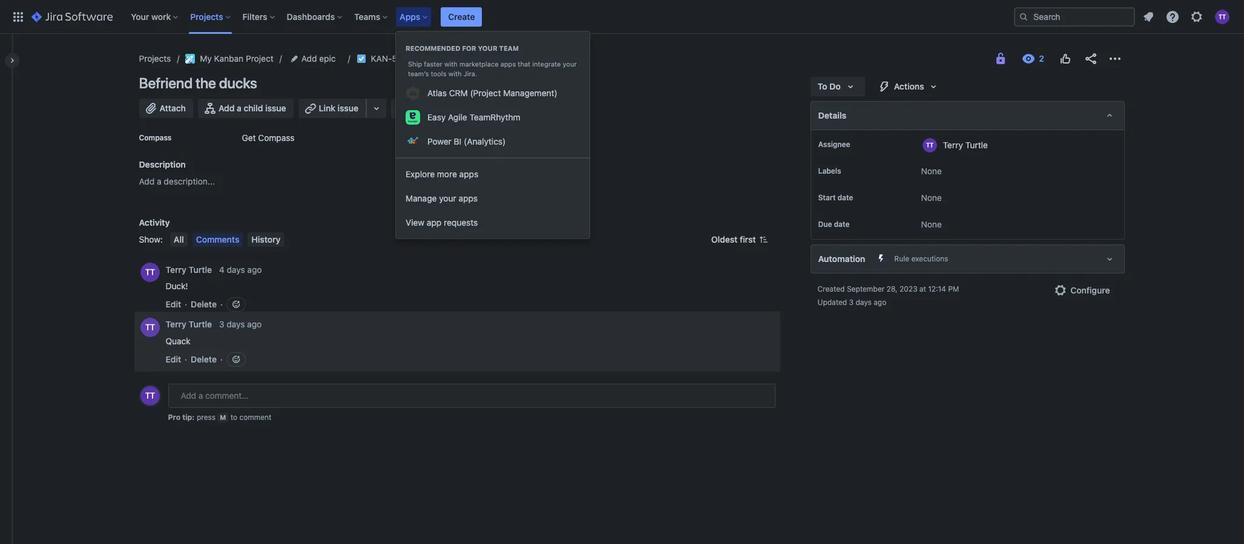 Task type: vqa. For each thing, say whether or not it's contained in the screenshot.
My Kanban Project icon
yes



Task type: locate. For each thing, give the bounding box(es) containing it.
edit for quack
[[166, 354, 181, 364]]

issue inside "button"
[[338, 103, 358, 113]]

your inside ship faster with marketplace apps that integrate your team's tools with jira.
[[563, 60, 577, 68]]

terry turtle up duck!
[[166, 264, 212, 275]]

2 vertical spatial apps
[[459, 193, 478, 203]]

atlas crm (project management)
[[427, 88, 557, 98]]

create button
[[441, 7, 482, 26]]

add inside 'button'
[[219, 103, 235, 113]]

all button
[[170, 232, 187, 247]]

executions
[[911, 254, 948, 263]]

issue right link
[[338, 103, 358, 113]]

3 right "updated"
[[849, 298, 854, 307]]

1 vertical spatial edit button
[[166, 354, 181, 366]]

add a description...
[[139, 176, 215, 186]]

filters button
[[239, 7, 279, 26]]

banner containing your work
[[0, 0, 1244, 34]]

explore more apps
[[406, 169, 478, 179]]

delete for duck!
[[191, 299, 217, 309]]

crm
[[449, 88, 468, 98]]

menu bar
[[168, 232, 287, 247]]

ago for 3 days ago
[[247, 319, 262, 330]]

projects up my
[[190, 11, 223, 21]]

banner
[[0, 0, 1244, 34]]

terry turtle
[[943, 140, 988, 150], [166, 264, 212, 275], [166, 319, 212, 330]]

0 vertical spatial 3
[[849, 298, 854, 307]]

add reaction image for 3
[[231, 355, 241, 364]]

to
[[230, 413, 237, 422]]

terry turtle up quack
[[166, 319, 212, 330]]

1 horizontal spatial projects
[[190, 11, 223, 21]]

0 vertical spatial add
[[301, 53, 317, 64]]

turtle for 4 days ago
[[189, 264, 212, 275]]

add reaction image for 4
[[231, 300, 241, 309]]

a left child
[[237, 103, 241, 113]]

a inside 'button'
[[237, 103, 241, 113]]

a down 'description'
[[157, 176, 161, 186]]

recommended for your team
[[406, 44, 519, 52]]

1 vertical spatial date
[[834, 220, 850, 229]]

days right 4
[[227, 264, 245, 275]]

duck!
[[166, 281, 188, 291]]

2 vertical spatial add
[[139, 176, 155, 186]]

1 vertical spatial add reaction image
[[231, 355, 241, 364]]

turtle up quack
[[189, 319, 212, 330]]

1 vertical spatial 3
[[219, 319, 224, 330]]

projects up befriend
[[139, 53, 171, 64]]

apps up requests
[[459, 193, 478, 203]]

0 vertical spatial terry
[[943, 140, 963, 150]]

days inside created september 28, 2023 at 12:14 pm updated 3 days ago
[[856, 298, 872, 307]]

1 horizontal spatial compass
[[258, 133, 295, 143]]

your work button
[[127, 7, 183, 26]]

add reaction image
[[231, 300, 241, 309], [231, 355, 241, 364]]

group
[[396, 31, 590, 157]]

easyagile logo image
[[406, 110, 420, 125]]

terry for 3 days ago
[[166, 319, 186, 330]]

details element
[[810, 101, 1124, 130]]

to do button
[[810, 77, 865, 96]]

your work
[[131, 11, 171, 21]]

issue inside 'button'
[[265, 103, 286, 113]]

jira.
[[464, 70, 477, 77]]

edit button down duck!
[[166, 298, 181, 311]]

comments button
[[192, 232, 243, 247]]

management)
[[503, 88, 557, 98]]

2 delete button from the top
[[191, 354, 217, 366]]

turtle left 4
[[189, 264, 212, 275]]

1 edit from the top
[[166, 299, 181, 309]]

tools
[[431, 70, 446, 77]]

ago
[[247, 264, 262, 275], [874, 298, 886, 307], [247, 319, 262, 330]]

your right integrate
[[563, 60, 577, 68]]

0 vertical spatial with
[[444, 60, 458, 68]]

1 delete button from the top
[[191, 298, 217, 311]]

days
[[227, 264, 245, 275], [856, 298, 872, 307], [227, 319, 245, 330]]

compass right get
[[258, 133, 295, 143]]

2 vertical spatial turtle
[[189, 319, 212, 330]]

0 vertical spatial edit button
[[166, 298, 181, 311]]

4
[[219, 264, 224, 275]]

a for child
[[237, 103, 241, 113]]

atlas
[[427, 88, 447, 98]]

apps inside ship faster with marketplace apps that integrate your team's tools with jira.
[[500, 60, 516, 68]]

terry down details 'element'
[[943, 140, 963, 150]]

ago inside created september 28, 2023 at 12:14 pm updated 3 days ago
[[874, 298, 886, 307]]

my
[[200, 53, 212, 64]]

compass up 'description'
[[139, 133, 171, 142]]

(analytics)
[[464, 136, 506, 146]]

configure link
[[1046, 281, 1117, 300]]

days down september
[[856, 298, 872, 307]]

0 vertical spatial none
[[921, 166, 942, 176]]

2 horizontal spatial add
[[301, 53, 317, 64]]

edit button down quack
[[166, 354, 181, 366]]

menu bar containing all
[[168, 232, 287, 247]]

projects
[[190, 11, 223, 21], [139, 53, 171, 64]]

edit button
[[166, 298, 181, 311], [166, 354, 181, 366]]

task image
[[356, 54, 366, 64]]

automation element
[[810, 245, 1124, 274]]

help image
[[1165, 9, 1180, 24]]

terry turtle down details 'element'
[[943, 140, 988, 150]]

0 vertical spatial delete button
[[191, 298, 217, 311]]

none for due
[[921, 219, 942, 229]]

1 add reaction image from the top
[[231, 300, 241, 309]]

1 horizontal spatial issue
[[338, 103, 358, 113]]

0 vertical spatial edit
[[166, 299, 181, 309]]

3 inside created september 28, 2023 at 12:14 pm updated 3 days ago
[[849, 298, 854, 307]]

turtle
[[965, 140, 988, 150], [189, 264, 212, 275], [189, 319, 212, 330]]

settings image
[[1190, 9, 1204, 24]]

1 horizontal spatial your
[[478, 44, 497, 52]]

edit down duck!
[[166, 299, 181, 309]]

edit for duck!
[[166, 299, 181, 309]]

due date
[[818, 220, 850, 229]]

0 vertical spatial terry turtle
[[943, 140, 988, 150]]

1 vertical spatial terry
[[166, 264, 186, 275]]

add reaction image up 3 days ago
[[231, 300, 241, 309]]

oldest first
[[711, 234, 756, 245]]

child
[[244, 103, 263, 113]]

get
[[242, 133, 256, 143]]

1 edit button from the top
[[166, 298, 181, 311]]

2 add reaction image from the top
[[231, 355, 241, 364]]

1 horizontal spatial 3
[[849, 298, 854, 307]]

date for due date
[[834, 220, 850, 229]]

2 none from the top
[[921, 193, 942, 203]]

first
[[740, 234, 756, 245]]

more
[[437, 169, 457, 179]]

1 horizontal spatial add
[[219, 103, 235, 113]]

for
[[462, 44, 476, 52]]

apps right 'more'
[[459, 169, 478, 179]]

ago down the history button
[[247, 264, 262, 275]]

ago down the 4 days ago
[[247, 319, 262, 330]]

press
[[197, 413, 215, 422]]

requests
[[444, 217, 478, 228]]

0 horizontal spatial add
[[139, 176, 155, 186]]

0 vertical spatial delete
[[191, 299, 217, 309]]

configure
[[1070, 285, 1110, 295]]

jira software image
[[31, 9, 113, 24], [31, 9, 113, 24]]

add
[[301, 53, 317, 64], [219, 103, 235, 113], [139, 176, 155, 186]]

copy link to issue image
[[395, 53, 404, 63]]

actions
[[894, 81, 924, 91]]

1 vertical spatial terry turtle
[[166, 264, 212, 275]]

notifications image
[[1141, 9, 1156, 24]]

with
[[444, 60, 458, 68], [448, 70, 462, 77]]

1 horizontal spatial a
[[237, 103, 241, 113]]

2 delete from the top
[[191, 354, 217, 364]]

2 vertical spatial terry turtle
[[166, 319, 212, 330]]

2 vertical spatial none
[[921, 219, 942, 229]]

projects inside "dropdown button"
[[190, 11, 223, 21]]

2 horizontal spatial your
[[563, 60, 577, 68]]

delete button for duck!
[[191, 298, 217, 311]]

teamrhythm
[[469, 112, 520, 122]]

3 days ago
[[219, 319, 262, 330]]

0 horizontal spatial issue
[[265, 103, 286, 113]]

edit down quack
[[166, 354, 181, 364]]

issue
[[265, 103, 286, 113], [338, 103, 358, 113]]

0 horizontal spatial 3
[[219, 319, 224, 330]]

date right start
[[837, 193, 853, 202]]

days for 4 days ago
[[227, 264, 245, 275]]

ducks
[[219, 74, 257, 91]]

terry
[[943, 140, 963, 150], [166, 264, 186, 275], [166, 319, 186, 330]]

compass
[[258, 133, 295, 143], [139, 133, 171, 142]]

none for start
[[921, 193, 942, 203]]

Add a comment… field
[[168, 384, 775, 408]]

a for description...
[[157, 176, 161, 186]]

1 vertical spatial delete button
[[191, 354, 217, 366]]

3
[[849, 298, 854, 307], [219, 319, 224, 330]]

add left child
[[219, 103, 235, 113]]

0 vertical spatial projects
[[190, 11, 223, 21]]

apps for manage your apps
[[459, 193, 478, 203]]

assignee
[[818, 140, 850, 149]]

comments
[[196, 234, 239, 245]]

project
[[246, 53, 273, 64]]

0 vertical spatial add reaction image
[[231, 300, 241, 309]]

work
[[151, 11, 171, 21]]

teams button
[[351, 7, 392, 26]]

profile image of terry turtle image
[[140, 386, 160, 406]]

terry up duck!
[[166, 264, 186, 275]]

1 vertical spatial ago
[[874, 298, 886, 307]]

actions button
[[870, 77, 948, 96]]

1 vertical spatial delete
[[191, 354, 217, 364]]

add inside popup button
[[301, 53, 317, 64]]

history button
[[248, 232, 284, 247]]

turtle down details 'element'
[[965, 140, 988, 150]]

kanban
[[214, 53, 243, 64]]

your up marketplace at the left top
[[478, 44, 497, 52]]

1 vertical spatial your
[[563, 60, 577, 68]]

delete button
[[191, 298, 217, 311], [191, 354, 217, 366]]

add a child issue
[[219, 103, 286, 113]]

ago down september
[[874, 298, 886, 307]]

1 vertical spatial days
[[856, 298, 872, 307]]

terry up quack
[[166, 319, 186, 330]]

add down 'description'
[[139, 176, 155, 186]]

1 vertical spatial projects
[[139, 53, 171, 64]]

0 horizontal spatial projects
[[139, 53, 171, 64]]

28,
[[887, 285, 897, 294]]

apps
[[400, 11, 420, 21]]

sidebar navigation image
[[0, 48, 27, 73]]

tip:
[[182, 413, 195, 422]]

0 horizontal spatial compass
[[139, 133, 171, 142]]

date right "due"
[[834, 220, 850, 229]]

my kanban project link
[[185, 51, 273, 66]]

0 vertical spatial ago
[[247, 264, 262, 275]]

description...
[[164, 176, 215, 186]]

with up tools
[[444, 60, 458, 68]]

share image
[[1083, 51, 1098, 66]]

1 vertical spatial none
[[921, 193, 942, 203]]

your down 'more'
[[439, 193, 456, 203]]

0 horizontal spatial a
[[157, 176, 161, 186]]

1 vertical spatial a
[[157, 176, 161, 186]]

atlascmr logo image
[[406, 86, 420, 100]]

1 issue from the left
[[265, 103, 286, 113]]

2 edit from the top
[[166, 354, 181, 364]]

3 down 4
[[219, 319, 224, 330]]

delete
[[191, 299, 217, 309], [191, 354, 217, 364]]

2 vertical spatial ago
[[247, 319, 262, 330]]

add reaction image down 3 days ago
[[231, 355, 241, 364]]

days down the 4 days ago
[[227, 319, 245, 330]]

issue right child
[[265, 103, 286, 113]]

2 vertical spatial days
[[227, 319, 245, 330]]

0 vertical spatial a
[[237, 103, 241, 113]]

0 vertical spatial days
[[227, 264, 245, 275]]

2 vertical spatial your
[[439, 193, 456, 203]]

3 none from the top
[[921, 219, 942, 229]]

0 vertical spatial apps
[[500, 60, 516, 68]]

1 vertical spatial turtle
[[189, 264, 212, 275]]

projects link
[[139, 51, 171, 66]]

2 issue from the left
[[338, 103, 358, 113]]

apps down team
[[500, 60, 516, 68]]

1 vertical spatial apps
[[459, 169, 478, 179]]

Search field
[[1014, 7, 1135, 26]]

link web pages and more image
[[369, 101, 384, 116]]

1 vertical spatial edit
[[166, 354, 181, 364]]

1 delete from the top
[[191, 299, 217, 309]]

turtle for 3 days ago
[[189, 319, 212, 330]]

1 vertical spatial add
[[219, 103, 235, 113]]

with left jira.
[[448, 70, 462, 77]]

start date
[[818, 193, 853, 202]]

your
[[478, 44, 497, 52], [563, 60, 577, 68], [439, 193, 456, 203]]

2 edit button from the top
[[166, 354, 181, 366]]

add left epic
[[301, 53, 317, 64]]

0 vertical spatial date
[[837, 193, 853, 202]]

your profile and settings image
[[1215, 9, 1229, 24]]

2 vertical spatial terry
[[166, 319, 186, 330]]



Task type: describe. For each thing, give the bounding box(es) containing it.
edit button for duck!
[[166, 298, 181, 311]]

created september 28, 2023 at 12:14 pm updated 3 days ago
[[818, 285, 959, 307]]

0 vertical spatial your
[[478, 44, 497, 52]]

rule
[[894, 254, 909, 263]]

1 vertical spatial with
[[448, 70, 462, 77]]

agile
[[448, 112, 467, 122]]

kan-5 link
[[371, 51, 397, 66]]

oldest
[[711, 234, 738, 245]]

explore
[[406, 169, 435, 179]]

dashboards button
[[283, 7, 347, 26]]

0 horizontal spatial your
[[439, 193, 456, 203]]

pm
[[948, 285, 959, 294]]

dashboards
[[287, 11, 335, 21]]

description
[[139, 159, 186, 170]]

do
[[829, 81, 841, 91]]

explore more apps link
[[396, 162, 590, 186]]

apps for explore more apps
[[459, 169, 478, 179]]

terry turtle for 3 days ago
[[166, 319, 212, 330]]

powerbi logo image
[[406, 134, 420, 149]]

easy
[[427, 112, 446, 122]]

the
[[195, 74, 216, 91]]

pro
[[168, 413, 180, 422]]

1 none from the top
[[921, 166, 942, 176]]

show:
[[139, 234, 163, 245]]

epic
[[319, 53, 336, 64]]

my kanban project
[[200, 53, 273, 64]]

attach
[[160, 103, 186, 113]]

that
[[518, 60, 530, 68]]

power bi (analytics) link
[[396, 130, 590, 154]]

days for 3 days ago
[[227, 319, 245, 330]]

your
[[131, 11, 149, 21]]

link issue button
[[298, 99, 367, 118]]

actions image
[[1108, 51, 1122, 66]]

at
[[919, 285, 926, 294]]

oldest first button
[[704, 232, 775, 247]]

manage your apps
[[406, 193, 478, 203]]

pro tip: press m to comment
[[168, 413, 271, 422]]

easy agile teamrhythm link
[[396, 105, 590, 130]]

manage
[[406, 193, 437, 203]]

add epic
[[301, 53, 336, 64]]

projects for projects link
[[139, 53, 171, 64]]

rule executions
[[894, 254, 948, 263]]

automation
[[818, 254, 865, 264]]

add for add a child issue
[[219, 103, 235, 113]]

quack
[[166, 336, 190, 346]]

start
[[818, 193, 836, 202]]

terry for 4 days ago
[[166, 264, 186, 275]]

kan-
[[371, 53, 392, 64]]

atlas crm (project management) link
[[396, 81, 590, 105]]

m
[[220, 413, 226, 421]]

app
[[427, 217, 441, 228]]

get compass
[[242, 133, 295, 143]]

group containing atlas crm (project management)
[[396, 31, 590, 157]]

5
[[392, 53, 397, 64]]

vote options: no one has voted for this issue yet. image
[[1058, 51, 1072, 66]]

terry turtle for 4 days ago
[[166, 264, 212, 275]]

link
[[319, 103, 335, 113]]

4 days ago
[[219, 264, 262, 275]]

easy agile teamrhythm
[[427, 112, 520, 122]]

appswitcher icon image
[[11, 9, 25, 24]]

details
[[818, 110, 846, 120]]

all
[[174, 234, 184, 245]]

delete for quack
[[191, 354, 217, 364]]

12:14
[[928, 285, 946, 294]]

add for add a description...
[[139, 176, 155, 186]]

0 vertical spatial turtle
[[965, 140, 988, 150]]

september
[[847, 285, 884, 294]]

manage your apps link
[[396, 186, 590, 211]]

bi
[[454, 136, 461, 146]]

edit button for quack
[[166, 354, 181, 366]]

activity
[[139, 217, 170, 228]]

befriend the ducks
[[139, 74, 257, 91]]

power bi (analytics)
[[427, 136, 506, 146]]

add for add epic
[[301, 53, 317, 64]]

history
[[251, 234, 281, 245]]

created
[[818, 285, 845, 294]]

view
[[406, 217, 424, 228]]

faster
[[424, 60, 442, 68]]

apps button
[[396, 7, 432, 26]]

attach button
[[139, 99, 193, 118]]

primary element
[[7, 0, 1014, 34]]

link issue
[[319, 103, 358, 113]]

ago for 4 days ago
[[247, 264, 262, 275]]

add app image
[[394, 101, 408, 116]]

my kanban project image
[[185, 54, 195, 64]]

comment
[[239, 413, 271, 422]]

labels
[[818, 166, 841, 176]]

ship faster with marketplace apps that integrate your team's tools with jira.
[[408, 60, 577, 77]]

projects for projects "dropdown button"
[[190, 11, 223, 21]]

teams
[[354, 11, 380, 21]]

newest first image
[[758, 235, 768, 245]]

power
[[427, 136, 452, 146]]

delete button for quack
[[191, 354, 217, 366]]

integrate
[[532, 60, 561, 68]]

date for start date
[[837, 193, 853, 202]]

search image
[[1019, 12, 1029, 21]]

2023
[[899, 285, 917, 294]]

team's
[[408, 70, 429, 77]]

view app requests link
[[396, 211, 590, 235]]

to
[[818, 81, 827, 91]]



